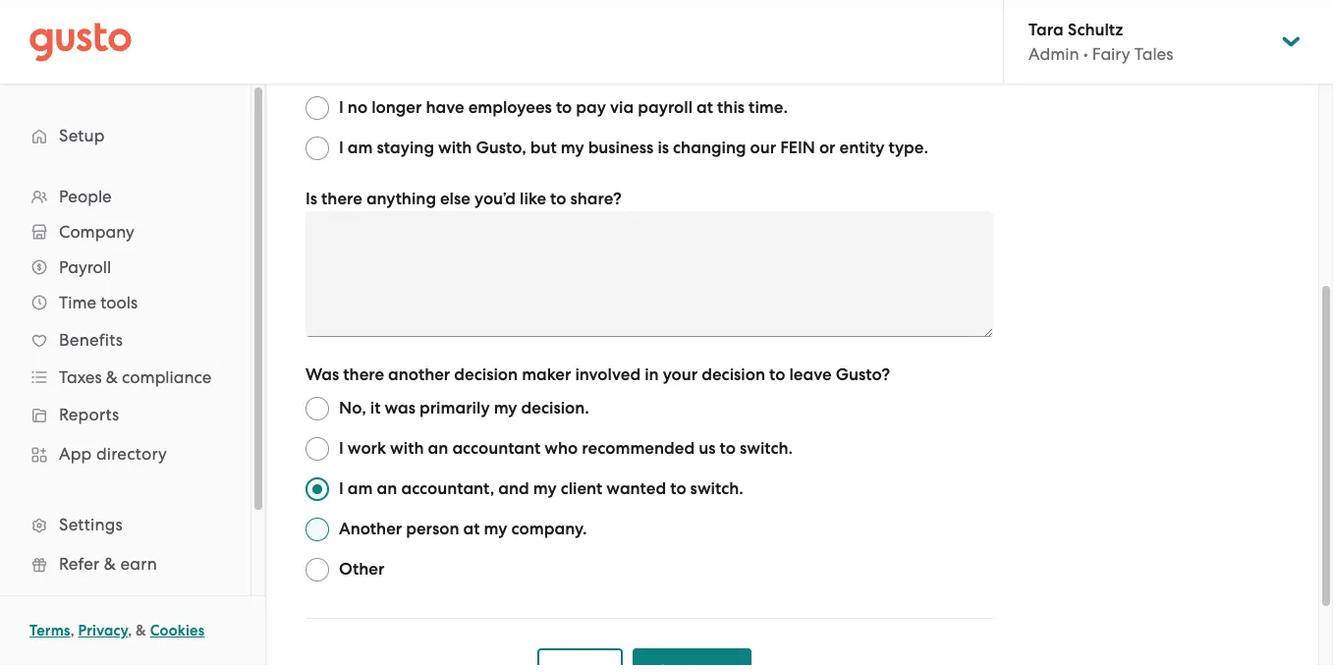 Task type: describe. For each thing, give the bounding box(es) containing it.
settings link
[[20, 507, 231, 542]]

was
[[306, 365, 339, 385]]

benefits
[[59, 330, 123, 350]]

who
[[545, 438, 578, 459]]

you'd
[[475, 189, 516, 209]]

is
[[658, 138, 669, 158]]

setup link
[[20, 118, 231, 153]]

app directory link
[[20, 436, 231, 472]]

benefits link
[[20, 322, 231, 358]]

another
[[388, 365, 450, 385]]

tales
[[1135, 44, 1174, 64]]

was there another decision maker involved in your decision to leave gusto?
[[306, 365, 890, 385]]

terms , privacy , & cookies
[[29, 622, 205, 640]]

i am an accountant, and my client wanted to switch.
[[339, 479, 744, 499]]

terms link
[[29, 622, 70, 640]]

tara
[[1029, 20, 1064, 40]]

No, it was primarily my decision. radio
[[306, 397, 329, 421]]

in
[[645, 365, 659, 385]]

have
[[426, 97, 464, 118]]

there for was
[[343, 365, 384, 385]]

no, it was primarily my decision.
[[339, 398, 589, 419]]

gusto navigation element
[[0, 85, 251, 665]]

Another person at my company. radio
[[306, 518, 329, 541]]

accountant
[[452, 438, 541, 459]]

& for compliance
[[106, 367, 118, 387]]

1 , from the left
[[70, 622, 74, 640]]

client
[[561, 479, 603, 499]]

pay
[[576, 97, 606, 118]]

changing
[[673, 138, 746, 158]]

fein
[[780, 138, 815, 158]]

directory
[[96, 444, 167, 464]]

primarily
[[420, 398, 490, 419]]

reports link
[[20, 397, 231, 432]]

cookies button
[[150, 619, 205, 643]]

compliance
[[122, 367, 212, 387]]

app
[[59, 444, 92, 464]]

admin
[[1029, 44, 1079, 64]]

I no longer have employees to pay via payroll at this time. radio
[[306, 96, 329, 120]]

wanted
[[607, 479, 666, 499]]

1 vertical spatial at
[[463, 519, 480, 539]]

it
[[370, 398, 381, 419]]

& for earn
[[104, 554, 116, 574]]

I am staying with Gusto, but my business is changing our FEIN or entity type. radio
[[306, 137, 329, 160]]

your
[[663, 365, 698, 385]]

i for i am staying with gusto, but my business is changing our fein or entity type.
[[339, 138, 344, 158]]

company button
[[20, 214, 231, 250]]

us
[[699, 438, 716, 459]]

company
[[59, 222, 134, 242]]

to right the us
[[720, 438, 736, 459]]

tools
[[100, 293, 138, 312]]

gusto?
[[836, 365, 890, 385]]

time
[[59, 293, 96, 312]]

schultz
[[1068, 20, 1123, 40]]

staying
[[377, 138, 434, 158]]

work
[[348, 438, 386, 459]]

reports
[[59, 405, 119, 424]]

0 horizontal spatial with
[[390, 438, 424, 459]]

anything
[[366, 189, 436, 209]]

time tools
[[59, 293, 138, 312]]

2 vertical spatial &
[[136, 622, 146, 640]]

this
[[717, 97, 745, 118]]

taxes
[[59, 367, 102, 387]]

other
[[339, 559, 384, 580]]

recommended
[[582, 438, 695, 459]]

else
[[440, 189, 471, 209]]

people
[[59, 187, 112, 206]]

my right but at the top left of the page
[[561, 138, 584, 158]]

entity
[[840, 138, 885, 158]]

refer & earn link
[[20, 546, 231, 582]]

there for is
[[321, 189, 362, 209]]

0 vertical spatial an
[[428, 438, 448, 459]]

and
[[498, 479, 529, 499]]

longer
[[372, 97, 422, 118]]

employees
[[468, 97, 552, 118]]



Task type: vqa. For each thing, say whether or not it's contained in the screenshot.
Other radio
yes



Task type: locate. For each thing, give the bounding box(es) containing it.
share?
[[570, 189, 622, 209]]

another
[[339, 519, 402, 539]]

privacy link
[[78, 622, 128, 640]]

0 horizontal spatial decision
[[454, 365, 518, 385]]

at left the this
[[697, 97, 713, 118]]

refer & earn
[[59, 554, 157, 574]]

1 horizontal spatial with
[[438, 138, 472, 158]]

an up another
[[377, 479, 397, 499]]

1 vertical spatial with
[[390, 438, 424, 459]]

1 am from the top
[[348, 138, 373, 158]]

another person at my company.
[[339, 519, 587, 539]]

am for staying
[[348, 138, 373, 158]]

accountant,
[[401, 479, 494, 499]]

payroll button
[[20, 250, 231, 285]]

with
[[438, 138, 472, 158], [390, 438, 424, 459]]

2 , from the left
[[128, 622, 132, 640]]

tara schultz admin • fairy tales
[[1029, 20, 1174, 64]]

with down have
[[438, 138, 472, 158]]

privacy
[[78, 622, 128, 640]]

to right like
[[550, 189, 566, 209]]

at right person
[[463, 519, 480, 539]]

1 i from the top
[[339, 97, 344, 118]]

am
[[348, 138, 373, 158], [348, 479, 373, 499]]

decision.
[[521, 398, 589, 419]]

0 vertical spatial &
[[106, 367, 118, 387]]

1 vertical spatial an
[[377, 479, 397, 499]]

settings
[[59, 515, 123, 535]]

my down and
[[484, 519, 507, 539]]

to left pay
[[556, 97, 572, 118]]

is
[[306, 189, 317, 209]]

gusto,
[[476, 138, 526, 158]]

switch. right the us
[[740, 438, 793, 459]]

home image
[[29, 22, 132, 61]]

switch. for i am an accountant, and my client wanted to switch.
[[690, 479, 744, 499]]

0 vertical spatial there
[[321, 189, 362, 209]]

2 i from the top
[[339, 138, 344, 158]]

1 vertical spatial switch.
[[690, 479, 744, 499]]

our
[[750, 138, 776, 158]]

my right and
[[533, 479, 557, 499]]

taxes & compliance
[[59, 367, 212, 387]]

taxes & compliance button
[[20, 360, 231, 395]]

2 decision from the left
[[702, 365, 765, 385]]

1 horizontal spatial at
[[697, 97, 713, 118]]

am for an
[[348, 479, 373, 499]]

time tools button
[[20, 285, 231, 320]]

person
[[406, 519, 459, 539]]

like
[[520, 189, 546, 209]]

I am an accountant, and my client wanted to switch. radio
[[306, 478, 329, 501]]

upgrade
[[59, 593, 129, 613]]

1 horizontal spatial an
[[428, 438, 448, 459]]

i am staying with gusto, but my business is changing our fein or entity type.
[[339, 138, 929, 158]]

i for i no longer have employees to pay via payroll at this time.
[[339, 97, 344, 118]]

refer
[[59, 554, 100, 574]]

with right work at the bottom
[[390, 438, 424, 459]]

1 horizontal spatial ,
[[128, 622, 132, 640]]

i right i work with an accountant who recommended us to switch. radio
[[339, 438, 344, 459]]

i no longer have employees to pay via payroll at this time.
[[339, 97, 788, 118]]

leave
[[789, 365, 832, 385]]

& down upgrade 'link'
[[136, 622, 146, 640]]

0 horizontal spatial an
[[377, 479, 397, 499]]

no
[[348, 97, 368, 118]]

,
[[70, 622, 74, 640], [128, 622, 132, 640]]

i left no
[[339, 97, 344, 118]]

1 vertical spatial there
[[343, 365, 384, 385]]

is there anything else you'd like to share?
[[306, 189, 622, 209]]

business
[[588, 138, 654, 158]]

i work with an accountant who recommended us to switch.
[[339, 438, 793, 459]]

there
[[321, 189, 362, 209], [343, 365, 384, 385]]

app directory
[[59, 444, 167, 464]]

& inside "taxes & compliance" dropdown button
[[106, 367, 118, 387]]

0 horizontal spatial at
[[463, 519, 480, 539]]

to left leave
[[769, 365, 785, 385]]

&
[[106, 367, 118, 387], [104, 554, 116, 574], [136, 622, 146, 640]]

3 i from the top
[[339, 438, 344, 459]]

0 vertical spatial am
[[348, 138, 373, 158]]

my up "accountant"
[[494, 398, 517, 419]]

switch. for i work with an accountant who recommended us to switch.
[[740, 438, 793, 459]]

an up accountant, in the left of the page
[[428, 438, 448, 459]]

maker
[[522, 365, 571, 385]]

am down work at the bottom
[[348, 479, 373, 499]]

involved
[[575, 365, 641, 385]]

1 vertical spatial am
[[348, 479, 373, 499]]

via
[[610, 97, 634, 118]]

Is there anything else you'd like to share? text field
[[306, 211, 993, 337]]

at
[[697, 97, 713, 118], [463, 519, 480, 539]]

cookies
[[150, 622, 205, 640]]

i right i am staying with gusto, but my business is changing our fein or entity type. radio
[[339, 138, 344, 158]]

1 horizontal spatial decision
[[702, 365, 765, 385]]

, left privacy
[[70, 622, 74, 640]]

switch.
[[740, 438, 793, 459], [690, 479, 744, 499]]

decision right your
[[702, 365, 765, 385]]

& right taxes
[[106, 367, 118, 387]]

1 decision from the left
[[454, 365, 518, 385]]

time.
[[749, 97, 788, 118]]

terms
[[29, 622, 70, 640]]

to right the wanted
[[670, 479, 686, 499]]

people button
[[20, 179, 231, 214]]

switch. down the us
[[690, 479, 744, 499]]

•
[[1084, 44, 1088, 64]]

2 am from the top
[[348, 479, 373, 499]]

0 vertical spatial with
[[438, 138, 472, 158]]

decision up the no, it was primarily my decision.
[[454, 365, 518, 385]]

upgrade link
[[20, 586, 231, 621]]

setup
[[59, 126, 105, 145]]

fairy
[[1092, 44, 1131, 64]]

decision
[[454, 365, 518, 385], [702, 365, 765, 385]]

4 i from the top
[[339, 479, 344, 499]]

earn
[[120, 554, 157, 574]]

there up no,
[[343, 365, 384, 385]]

type.
[[889, 138, 929, 158]]

& inside the refer & earn link
[[104, 554, 116, 574]]

i for i am an accountant, and my client wanted to switch.
[[339, 479, 344, 499]]

0 vertical spatial at
[[697, 97, 713, 118]]

or
[[819, 138, 836, 158]]

an
[[428, 438, 448, 459], [377, 479, 397, 499]]

Other radio
[[306, 558, 329, 582]]

list
[[0, 179, 251, 662]]

payroll
[[638, 97, 693, 118]]

0 horizontal spatial ,
[[70, 622, 74, 640]]

am down no
[[348, 138, 373, 158]]

& left earn
[[104, 554, 116, 574]]

no,
[[339, 398, 366, 419]]

there right is
[[321, 189, 362, 209]]

i for i work with an accountant who recommended us to switch.
[[339, 438, 344, 459]]

i right i am an accountant, and my client wanted to switch. option
[[339, 479, 344, 499]]

company.
[[511, 519, 587, 539]]

was
[[385, 398, 416, 419]]

payroll
[[59, 257, 111, 277]]

1 vertical spatial &
[[104, 554, 116, 574]]

0 vertical spatial switch.
[[740, 438, 793, 459]]

, down upgrade 'link'
[[128, 622, 132, 640]]

list containing people
[[0, 179, 251, 662]]

I work with an accountant who recommended us to switch. radio
[[306, 437, 329, 461]]



